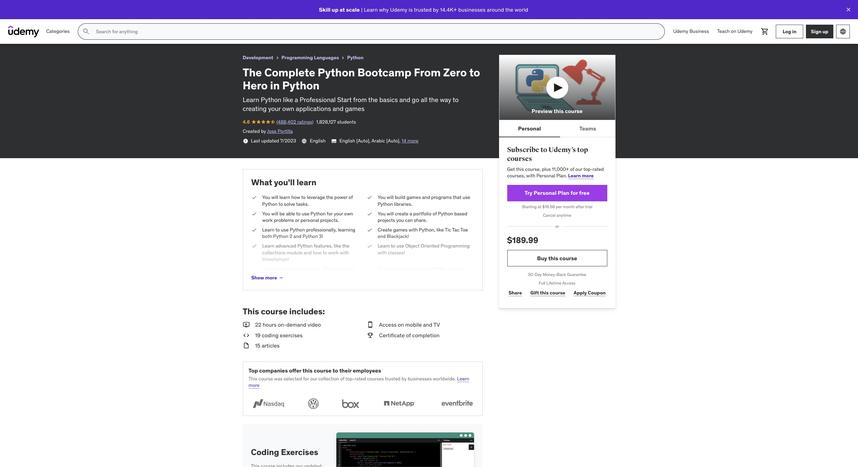 Task type: vqa. For each thing, say whether or not it's contained in the screenshot.
left a
yes



Task type: describe. For each thing, give the bounding box(es) containing it.
preview this course
[[532, 108, 583, 115]]

0 horizontal spatial udemy
[[390, 6, 408, 13]]

to right zero
[[470, 65, 481, 79]]

the left world
[[506, 6, 514, 13]]

python left 3!
[[303, 234, 318, 240]]

python,
[[419, 227, 436, 233]]

exercises
[[281, 447, 319, 458]]

show more
[[251, 275, 277, 281]]

employees
[[353, 368, 381, 374]]

python down the languages
[[318, 65, 355, 79]]

more down top at the left bottom
[[249, 383, 260, 389]]

oriented
[[421, 243, 440, 249]]

the inside you will learn how to leverage the power of python to solve tasks.
[[326, 195, 333, 201]]

programming inside learn to use object oriented programming with classes!
[[441, 243, 470, 249]]

teams
[[580, 125, 597, 132]]

0 vertical spatial ratings)
[[42, 12, 58, 18]]

teach
[[718, 28, 730, 34]]

udemy's
[[549, 146, 576, 154]]

or inside "you will be able to use python for your own work problems or personal projects."
[[295, 217, 300, 224]]

learn inside 'learn more'
[[457, 376, 470, 382]]

advanced
[[276, 243, 296, 249]]

understand how to use both the jupyter notebook and create .py files
[[378, 266, 463, 279]]

course up the hours at the bottom of the page
[[261, 307, 288, 317]]

projects
[[378, 217, 395, 224]]

more up free
[[582, 173, 594, 179]]

box image
[[339, 398, 362, 411]]

30-
[[528, 272, 535, 277]]

power
[[335, 195, 348, 201]]

$189.99 buy this course
[[508, 235, 578, 262]]

learn right plan.
[[569, 173, 581, 179]]

python up professional
[[282, 79, 320, 93]]

you'll
[[274, 177, 295, 188]]

udemy business link
[[670, 23, 714, 40]]

0 vertical spatial (488,402 ratings)
[[21, 12, 58, 18]]

use inside learn to use object oriented programming with classes!
[[397, 243, 404, 249]]

complex
[[289, 266, 307, 272]]

1 vertical spatial (488,402
[[277, 119, 296, 125]]

last
[[251, 138, 260, 144]]

sign up link
[[807, 25, 834, 38]]

learn inside learn to use object oriented programming with classes!
[[378, 243, 390, 249]]

access on mobile and tv
[[379, 322, 440, 328]]

xsmall image for you will be able to use python for your own work problems or personal projects.
[[251, 211, 257, 217]]

course down companies
[[259, 376, 273, 382]]

log in
[[783, 28, 797, 34]]

for inside "you will be able to use python for your own work problems or personal projects."
[[327, 211, 333, 217]]

apply
[[574, 290, 587, 296]]

0 horizontal spatial for
[[303, 376, 309, 382]]

15 articles
[[255, 342, 280, 349]]

a inside the complete python bootcamp from zero to hero in python learn python like a professional  start from the basics and go all the way to creating your own applications and games
[[295, 96, 298, 104]]

skill
[[319, 6, 331, 13]]

english [auto], arabic [auto] , 14 more
[[340, 138, 419, 144]]

how inside you will learn how to leverage the power of python to solve tasks.
[[292, 195, 300, 201]]

languages
[[314, 55, 339, 61]]

topics,
[[308, 266, 322, 272]]

jose portilla link
[[267, 128, 293, 135]]

money-
[[543, 272, 557, 277]]

1 vertical spatial 1,828,127
[[316, 119, 336, 125]]

like right topics,
[[323, 266, 331, 272]]

to inside understand how to use both the jupyter notebook and create .py files
[[414, 266, 419, 272]]

will for create
[[387, 211, 394, 217]]

you for you will be able to use python for your own work problems or personal projects.
[[262, 211, 270, 217]]

the complete python bootcamp from zero to hero in python learn python like a professional  start from the basics and go all the way to creating your own applications and games
[[243, 65, 481, 113]]

demand
[[287, 322, 307, 328]]

companies
[[259, 368, 288, 374]]

xsmall image for learn to use python professionally, learning both python 2 and python 3!
[[251, 227, 257, 234]]

like inside the create games with python, like tic tac toe and blackjack!
[[437, 227, 444, 233]]

2 horizontal spatial for
[[571, 190, 578, 196]]

python inside you will learn how to leverage the power of python to solve tasks.
[[262, 201, 278, 207]]

and down start
[[333, 105, 344, 113]]

preview
[[532, 108, 553, 115]]

your inside "you will be able to use python for your own work problems or personal projects."
[[334, 211, 343, 217]]

1 horizontal spatial by
[[402, 376, 407, 382]]

to up tasks.
[[302, 195, 306, 201]]

categories
[[46, 28, 70, 34]]

eventbrite image
[[438, 398, 477, 411]]

worldwide.
[[433, 376, 456, 382]]

and left tv
[[424, 322, 433, 328]]

this course includes:
[[243, 307, 325, 317]]

your inside the complete python bootcamp from zero to hero in python learn python like a professional  start from the basics and go all the way to creating your own applications and games
[[268, 105, 281, 113]]

to right "way"
[[453, 96, 459, 104]]

course up "collection"
[[314, 368, 332, 374]]

around
[[487, 6, 504, 13]]

volkswagen image
[[306, 398, 321, 411]]

day
[[535, 272, 542, 277]]

buy this course button
[[508, 250, 608, 267]]

[auto]
[[387, 138, 400, 144]]

how inside learn advanced python features, like the collections module and how to work with timestamps!
[[313, 250, 322, 256]]

top- inside get this course, plus 11,000+ of our top-rated courses, with personal plan.
[[584, 166, 593, 172]]

19 coding exercises
[[255, 332, 303, 339]]

,
[[400, 138, 401, 144]]

to left the their
[[333, 368, 338, 374]]

create
[[378, 227, 392, 233]]

like inside the complete python bootcamp from zero to hero in python learn python like a professional  start from the basics and go all the way to creating your own applications and games
[[283, 96, 293, 104]]

mobile
[[406, 322, 422, 328]]

english for english [auto], arabic [auto] , 14 more
[[340, 138, 355, 144]]

course down lifetime
[[550, 290, 566, 296]]

skill up at scale | learn why udemy is trusted by 14.4k+ businesses around the world
[[319, 6, 529, 13]]

up for sign
[[823, 28, 829, 34]]

plan
[[558, 190, 570, 196]]

share button
[[508, 287, 524, 300]]

understand for understand how to use both the jupyter notebook and create .py files
[[378, 266, 403, 272]]

1 horizontal spatial businesses
[[459, 6, 486, 13]]

learning
[[338, 227, 356, 233]]

gift this course
[[531, 290, 566, 296]]

learn for you'll
[[297, 177, 317, 188]]

to inside "you will be able to use python for your own work problems or personal projects."
[[296, 211, 301, 217]]

jupyter
[[448, 266, 463, 272]]

tab list containing personal
[[499, 120, 616, 138]]

learn for will
[[280, 195, 290, 201]]

1 vertical spatial students
[[337, 119, 356, 125]]

teach on udemy
[[718, 28, 753, 34]]

1 vertical spatial 1,828,127 students
[[316, 119, 356, 125]]

trial
[[586, 204, 593, 209]]

after
[[576, 204, 585, 209]]

learn more for top companies offer this course to their employees
[[249, 376, 470, 389]]

work inside "you will be able to use python for your own work problems or personal projects."
[[262, 217, 273, 224]]

buy
[[538, 255, 548, 262]]

the right all
[[429, 96, 439, 104]]

1 horizontal spatial 4.6
[[243, 119, 250, 125]]

netapp image
[[380, 398, 420, 411]]

0 vertical spatial trusted
[[414, 6, 432, 13]]

0 horizontal spatial rated
[[355, 376, 366, 382]]

scale
[[346, 6, 360, 13]]

show
[[251, 275, 264, 281]]

xsmall image for you will learn how to leverage the power of python to solve tasks.
[[251, 195, 257, 201]]

with inside get this course, plus 11,000+ of our top-rated courses, with personal plan.
[[527, 173, 536, 179]]

projects.
[[320, 217, 339, 224]]

this for this course includes:
[[243, 307, 259, 317]]

python right the languages
[[347, 55, 364, 61]]

a inside you will create a portfolio of python based projects you can share.
[[410, 211, 412, 217]]

small image for certificate of completion
[[367, 332, 374, 339]]

coupon
[[588, 290, 606, 296]]

cancel
[[543, 213, 556, 218]]

this inside '$189.99 buy this course'
[[549, 255, 559, 262]]

up for skill
[[332, 6, 339, 13]]

1 vertical spatial trusted
[[385, 376, 401, 382]]

1 horizontal spatial ratings)
[[298, 119, 314, 125]]

closed captions image
[[331, 138, 337, 144]]

teach on udemy link
[[714, 23, 757, 40]]

small image for 15 articles
[[243, 342, 250, 350]]

learn right |
[[364, 6, 378, 13]]

like inside learn advanced python features, like the collections module and how to work with timestamps!
[[334, 243, 342, 249]]

of inside you will learn how to leverage the power of python to solve tasks.
[[349, 195, 353, 201]]

and left go
[[400, 96, 411, 104]]

xsmall image for create games with python, like tic tac toe and blackjack!
[[367, 227, 372, 234]]

hours
[[263, 322, 277, 328]]

blackjack!
[[387, 234, 409, 240]]

portilla
[[278, 128, 293, 135]]

Search for anything text field
[[95, 26, 657, 37]]

guarantee
[[568, 272, 587, 277]]

to inside learn advanced python features, like the collections module and how to work with timestamps!
[[323, 250, 327, 256]]

nasdaq image
[[249, 398, 288, 411]]

small image for 19 coding exercises
[[243, 321, 250, 329]]

python up 2
[[290, 227, 305, 233]]

0 vertical spatial by
[[433, 6, 439, 13]]

creating
[[243, 105, 267, 113]]

leverage
[[307, 195, 325, 201]]

to inside learn to use python professionally, learning both python 2 and python 3!
[[276, 227, 280, 233]]

0 vertical spatial 1,828,127 students
[[61, 12, 100, 18]]

includes:
[[290, 307, 325, 317]]

complete
[[265, 65, 315, 79]]

will for build
[[387, 195, 394, 201]]

create inside you will create a portfolio of python based projects you can share.
[[395, 211, 409, 217]]

more right '14'
[[408, 138, 419, 144]]

professional
[[300, 96, 336, 104]]

course language image
[[302, 138, 307, 144]]

more inside button
[[265, 275, 277, 281]]

timestamps!
[[262, 256, 289, 263]]

you will build games and programs that use python libraries.
[[378, 195, 471, 207]]

apply coupon
[[574, 290, 606, 296]]

zero
[[444, 65, 467, 79]]

you for you will build games and programs that use python libraries.
[[378, 195, 386, 201]]

both inside learn to use python professionally, learning both python 2 and python 3!
[[262, 234, 272, 240]]

this for gift
[[540, 290, 549, 296]]

0 horizontal spatial 1,828,127
[[61, 12, 80, 18]]

features,
[[314, 243, 333, 249]]

gift this course link
[[529, 287, 567, 300]]

create games with python, like tic tac toe and blackjack!
[[378, 227, 468, 240]]

learn more for subscribe to udemy's top courses
[[569, 173, 594, 179]]

and inside learn advanced python features, like the collections module and how to work with timestamps!
[[304, 250, 312, 256]]

0 horizontal spatial top-
[[346, 376, 355, 382]]

learn inside learn to use python professionally, learning both python 2 and python 3!
[[262, 227, 275, 233]]

programming languages link
[[282, 53, 339, 62]]

course inside button
[[565, 108, 583, 115]]

decorators.
[[332, 266, 356, 272]]

back
[[557, 272, 567, 277]]

to inside learn to use object oriented programming with classes!
[[391, 243, 396, 249]]

0 horizontal spatial access
[[379, 322, 397, 328]]

build
[[395, 195, 406, 201]]

2 horizontal spatial udemy
[[738, 28, 753, 34]]

learn inside learn advanced python features, like the collections module and how to work with timestamps!
[[262, 243, 275, 249]]



Task type: locate. For each thing, give the bounding box(es) containing it.
choose a language image
[[840, 28, 847, 35]]

personal inside get this course, plus 11,000+ of our top-rated courses, with personal plan.
[[537, 173, 556, 179]]

0 horizontal spatial both
[[262, 234, 272, 240]]

0 vertical spatial learn more link
[[569, 173, 594, 179]]

personal down preview
[[519, 125, 541, 132]]

sign up
[[812, 28, 829, 34]]

1 horizontal spatial on
[[732, 28, 737, 34]]

1 vertical spatial our
[[310, 376, 317, 382]]

to left solve
[[279, 201, 283, 207]]

0 vertical spatial personal
[[519, 125, 541, 132]]

1 vertical spatial learn more
[[249, 376, 470, 389]]

small image
[[367, 332, 374, 339], [243, 342, 250, 350]]

1 horizontal spatial rated
[[593, 166, 604, 172]]

xsmall image down what
[[251, 195, 257, 201]]

1 vertical spatial top-
[[346, 376, 355, 382]]

understand complex topics, like decorators.
[[262, 266, 356, 272]]

learn to use object oriented programming with classes!
[[378, 243, 470, 256]]

0 vertical spatial or
[[295, 217, 300, 224]]

will for learn
[[272, 195, 279, 201]]

the inside learn advanced python features, like the collections module and how to work with timestamps!
[[343, 243, 350, 249]]

of down the their
[[341, 376, 345, 382]]

0 horizontal spatial create
[[395, 211, 409, 217]]

python
[[347, 55, 364, 61], [318, 65, 355, 79], [282, 79, 320, 93], [261, 96, 282, 104], [262, 201, 278, 207], [378, 201, 393, 207], [311, 211, 326, 217], [438, 211, 454, 217], [290, 227, 305, 233], [273, 234, 289, 240], [303, 234, 318, 240], [298, 243, 313, 249]]

xsmall image right show more
[[279, 275, 284, 281]]

small image
[[243, 321, 250, 329], [367, 321, 374, 329], [243, 332, 250, 339]]

able
[[286, 211, 295, 217]]

0 horizontal spatial businesses
[[408, 376, 432, 382]]

on for teach
[[732, 28, 737, 34]]

and inside learn to use python professionally, learning both python 2 and python 3!
[[294, 234, 302, 240]]

xsmall image for understand how to use both the jupyter notebook and create .py files
[[367, 266, 372, 273]]

with up decorators.
[[340, 250, 349, 256]]

0 horizontal spatial ratings)
[[42, 12, 58, 18]]

of inside get this course, plus 11,000+ of our top-rated courses, with personal plan.
[[571, 166, 575, 172]]

use down problems
[[281, 227, 289, 233]]

0 horizontal spatial by
[[261, 128, 266, 135]]

0 horizontal spatial at
[[340, 6, 345, 13]]

11,000+
[[552, 166, 569, 172]]

2
[[290, 234, 293, 240]]

1 horizontal spatial create
[[410, 273, 423, 279]]

xsmall image left projects
[[367, 211, 372, 217]]

from
[[414, 65, 441, 79]]

the
[[243, 65, 262, 79]]

you will be able to use python for your own work problems or personal projects.
[[262, 211, 353, 224]]

to inside subscribe to udemy's top courses
[[541, 146, 548, 154]]

the up the files
[[439, 266, 447, 272]]

you inside you will learn how to leverage the power of python to solve tasks.
[[262, 195, 270, 201]]

1,828,127 down applications
[[316, 119, 336, 125]]

show more button
[[251, 271, 284, 285]]

games inside you will build games and programs that use python libraries.
[[407, 195, 421, 201]]

1 vertical spatial how
[[313, 250, 322, 256]]

1 vertical spatial a
[[410, 211, 412, 217]]

0 vertical spatial how
[[292, 195, 300, 201]]

use inside you will build games and programs that use python libraries.
[[463, 195, 471, 201]]

1 horizontal spatial 1,828,127
[[316, 119, 336, 125]]

use inside learn to use python professionally, learning both python 2 and python 3!
[[281, 227, 289, 233]]

and inside understand how to use both the jupyter notebook and create .py files
[[400, 273, 408, 279]]

xsmall image for learn to use object oriented programming with classes!
[[367, 243, 372, 250]]

certificate
[[379, 332, 405, 339]]

notebook
[[378, 273, 399, 279]]

on left mobile
[[398, 322, 404, 328]]

at left scale
[[340, 6, 345, 13]]

learn more up free
[[569, 173, 594, 179]]

on for access
[[398, 322, 404, 328]]

professionally,
[[306, 227, 337, 233]]

like
[[283, 96, 293, 104], [437, 227, 444, 233], [334, 243, 342, 249], [323, 266, 331, 272]]

small image left 15 at bottom left
[[243, 342, 250, 350]]

(488,402 up portilla
[[277, 119, 296, 125]]

learn more down employees
[[249, 376, 470, 389]]

use up .py
[[420, 266, 427, 272]]

python inside "you will be able to use python for your own work problems or personal projects."
[[311, 211, 326, 217]]

classes!
[[388, 250, 405, 256]]

1 vertical spatial on
[[398, 322, 404, 328]]

use inside understand how to use both the jupyter notebook and create .py files
[[420, 266, 427, 272]]

1 horizontal spatial understand
[[378, 266, 403, 272]]

of down the access on mobile and tv
[[406, 332, 411, 339]]

course up 'back'
[[560, 255, 578, 262]]

learn up the creating
[[243, 96, 259, 104]]

own up learning
[[345, 211, 353, 217]]

1 horizontal spatial up
[[823, 28, 829, 34]]

rated inside get this course, plus 11,000+ of our top-rated courses, with personal plan.
[[593, 166, 604, 172]]

of inside you will create a portfolio of python based projects you can share.
[[433, 211, 437, 217]]

access down 'back'
[[563, 281, 576, 286]]

of right 11,000+
[[571, 166, 575, 172]]

share.
[[414, 217, 427, 224]]

our down top companies offer this course to their employees
[[310, 376, 317, 382]]

access inside 30-day money-back guarantee full lifetime access
[[563, 281, 576, 286]]

0 vertical spatial both
[[262, 234, 272, 240]]

our
[[576, 166, 583, 172], [310, 376, 317, 382]]

to down problems
[[276, 227, 280, 233]]

you inside "you will be able to use python for your own work problems or personal projects."
[[262, 211, 270, 217]]

create up you
[[395, 211, 409, 217]]

use inside "you will be able to use python for your own work problems or personal projects."
[[302, 211, 310, 217]]

python left 2
[[273, 234, 289, 240]]

personal inside button
[[519, 125, 541, 132]]

all
[[421, 96, 428, 104]]

xsmall image left be
[[251, 211, 257, 217]]

1 horizontal spatial learn
[[297, 177, 317, 188]]

python up the creating
[[261, 96, 282, 104]]

1 vertical spatial businesses
[[408, 376, 432, 382]]

0 horizontal spatial up
[[332, 6, 339, 13]]

more
[[408, 138, 419, 144], [582, 173, 594, 179], [265, 275, 277, 281], [249, 383, 260, 389]]

1 horizontal spatial work
[[329, 250, 339, 256]]

course inside '$189.99 buy this course'
[[560, 255, 578, 262]]

and left programs
[[422, 195, 430, 201]]

lifetime
[[547, 281, 562, 286]]

0 horizontal spatial our
[[310, 376, 317, 382]]

close image
[[846, 6, 853, 13]]

0 vertical spatial access
[[563, 281, 576, 286]]

your right the creating
[[268, 105, 281, 113]]

of right portfolio
[[433, 211, 437, 217]]

with inside learn advanced python features, like the collections module and how to work with timestamps!
[[340, 250, 349, 256]]

0 horizontal spatial understand
[[262, 266, 288, 272]]

1 vertical spatial courses
[[367, 376, 384, 382]]

courses,
[[508, 173, 526, 179]]

1 vertical spatial or
[[556, 224, 560, 229]]

both
[[262, 234, 272, 240], [429, 266, 438, 272]]

1 vertical spatial work
[[329, 250, 339, 256]]

will for be
[[272, 211, 279, 217]]

15
[[255, 342, 261, 349]]

you inside you will create a portfolio of python based projects you can share.
[[378, 211, 386, 217]]

development
[[243, 55, 273, 61]]

udemy image
[[8, 26, 39, 37]]

subscribe
[[508, 146, 540, 154]]

development link
[[243, 53, 273, 62]]

english right 'closed captions' "image" on the left top of the page
[[340, 138, 355, 144]]

tasks.
[[296, 201, 309, 207]]

use up personal
[[302, 211, 310, 217]]

python inside learn advanced python features, like the collections module and how to work with timestamps!
[[298, 243, 313, 249]]

this for this course was selected for our collection of top-rated courses trusted by businesses worldwide.
[[249, 376, 258, 382]]

0 vertical spatial rated
[[593, 166, 604, 172]]

files
[[432, 273, 440, 279]]

created
[[243, 128, 260, 135]]

with down can
[[409, 227, 418, 233]]

create left .py
[[410, 273, 423, 279]]

share
[[509, 290, 522, 296]]

to right the able
[[296, 211, 301, 217]]

that
[[453, 195, 462, 201]]

14.4k+
[[440, 6, 457, 13]]

and inside you will build games and programs that use python libraries.
[[422, 195, 430, 201]]

personal
[[301, 217, 319, 224]]

our inside get this course, plus 11,000+ of our top-rated courses, with personal plan.
[[576, 166, 583, 172]]

business
[[690, 28, 710, 34]]

create inside understand how to use both the jupyter notebook and create .py files
[[410, 273, 423, 279]]

your up projects.
[[334, 211, 343, 217]]

coding exercises
[[251, 447, 319, 458]]

to left udemy's
[[541, 146, 548, 154]]

0 horizontal spatial how
[[292, 195, 300, 201]]

understand inside understand how to use both the jupyter notebook and create .py files
[[378, 266, 403, 272]]

0 horizontal spatial work
[[262, 217, 273, 224]]

what you'll learn
[[251, 177, 317, 188]]

1,828,127 students up 'closed captions' "image" on the left top of the page
[[316, 119, 356, 125]]

courses inside subscribe to udemy's top courses
[[508, 155, 533, 163]]

coding
[[251, 447, 279, 458]]

to
[[470, 65, 481, 79], [453, 96, 459, 104], [541, 146, 548, 154], [302, 195, 306, 201], [279, 201, 283, 207], [296, 211, 301, 217], [276, 227, 280, 233], [391, 243, 396, 249], [323, 250, 327, 256], [414, 266, 419, 272], [333, 368, 338, 374]]

subscribe to udemy's top courses
[[508, 146, 589, 163]]

articles
[[262, 342, 280, 349]]

2 vertical spatial personal
[[534, 190, 557, 196]]

xsmall image for you will build games and programs that use python libraries.
[[367, 195, 372, 201]]

programming down tac at the right top of the page
[[441, 243, 470, 249]]

games inside the complete python bootcamp from zero to hero in python learn python like a professional  start from the basics and go all the way to creating your own applications and games
[[345, 105, 365, 113]]

1 vertical spatial ratings)
[[298, 119, 314, 125]]

1 horizontal spatial or
[[556, 224, 560, 229]]

1 horizontal spatial small image
[[367, 332, 374, 339]]

2 english from the left
[[340, 138, 355, 144]]

create
[[395, 211, 409, 217], [410, 273, 423, 279]]

xsmall image
[[251, 195, 257, 201], [251, 211, 257, 217], [367, 211, 372, 217], [279, 275, 284, 281]]

1 horizontal spatial (488,402 ratings)
[[277, 119, 314, 125]]

this right gift
[[540, 290, 549, 296]]

this inside button
[[554, 108, 564, 115]]

learn more
[[569, 173, 594, 179], [249, 376, 470, 389]]

1 vertical spatial up
[[823, 28, 829, 34]]

you down what
[[262, 195, 270, 201]]

by left jose
[[261, 128, 266, 135]]

xsmall image for learn advanced python features, like the collections module and how to work with timestamps!
[[251, 243, 257, 250]]

learn
[[364, 6, 378, 13], [243, 96, 259, 104], [569, 173, 581, 179], [262, 227, 275, 233], [262, 243, 275, 249], [378, 243, 390, 249], [457, 376, 470, 382]]

(488,402 up "udemy" image
[[21, 12, 41, 18]]

understand for understand complex topics, like decorators.
[[262, 266, 288, 272]]

like down complete
[[283, 96, 293, 104]]

you for you will create a portfolio of python based projects you can share.
[[378, 211, 386, 217]]

how down classes!
[[404, 266, 413, 272]]

will inside "you will be able to use python for your own work problems or personal projects."
[[272, 211, 279, 217]]

personal button
[[499, 120, 561, 137]]

a up applications
[[295, 96, 298, 104]]

you left be
[[262, 211, 270, 217]]

learn up classes!
[[378, 243, 390, 249]]

1 horizontal spatial (488,402
[[277, 119, 296, 125]]

or down the able
[[295, 217, 300, 224]]

1 horizontal spatial access
[[563, 281, 576, 286]]

in right hero
[[270, 79, 280, 93]]

created by jose portilla
[[243, 128, 293, 135]]

way
[[440, 96, 452, 104]]

will inside you will build games and programs that use python libraries.
[[387, 195, 394, 201]]

and down the create
[[378, 234, 386, 240]]

you will learn how to leverage the power of python to solve tasks.
[[262, 195, 353, 207]]

personal down the plus
[[537, 173, 556, 179]]

you for you will learn how to leverage the power of python to solve tasks.
[[262, 195, 270, 201]]

ratings) down applications
[[298, 119, 314, 125]]

learn more link for top companies offer this course to their employees
[[249, 376, 470, 389]]

offer
[[289, 368, 302, 374]]

ratings)
[[42, 12, 58, 18], [298, 119, 314, 125]]

solve
[[284, 201, 295, 207]]

at inside starting at $16.58 per month after trial cancel anytime
[[538, 204, 542, 209]]

per
[[556, 204, 562, 209]]

1 horizontal spatial how
[[313, 250, 322, 256]]

2 vertical spatial how
[[404, 266, 413, 272]]

to down the features,
[[323, 250, 327, 256]]

xsmall image inside show more button
[[279, 275, 284, 281]]

learn to use python professionally, learning both python 2 and python 3!
[[262, 227, 356, 240]]

work inside learn advanced python features, like the collections module and how to work with timestamps!
[[329, 250, 339, 256]]

0 vertical spatial students
[[82, 12, 100, 18]]

trusted
[[414, 6, 432, 13], [385, 376, 401, 382]]

this up the courses,
[[516, 166, 524, 172]]

.py
[[424, 273, 430, 279]]

basics
[[380, 96, 398, 104]]

to up classes!
[[391, 243, 396, 249]]

games up blackjack!
[[394, 227, 408, 233]]

[auto], arabic
[[357, 138, 386, 144]]

in inside 'link'
[[793, 28, 797, 34]]

the inside understand how to use both the jupyter notebook and create .py files
[[439, 266, 447, 272]]

0 horizontal spatial courses
[[367, 376, 384, 382]]

0 vertical spatial at
[[340, 6, 345, 13]]

0 horizontal spatial or
[[295, 217, 300, 224]]

the left 'power'
[[326, 195, 333, 201]]

use up classes!
[[397, 243, 404, 249]]

in inside the complete python bootcamp from zero to hero in python learn python like a professional  start from the basics and go all the way to creating your own applications and games
[[270, 79, 280, 93]]

with inside the create games with python, like tic tac toe and blackjack!
[[409, 227, 418, 233]]

1 vertical spatial small image
[[243, 342, 250, 350]]

(488,402 ratings) up "udemy" image
[[21, 12, 58, 18]]

and right notebook
[[400, 273, 408, 279]]

xsmall image
[[275, 55, 280, 61], [341, 55, 346, 61], [243, 138, 248, 144], [367, 195, 372, 201], [251, 227, 257, 234], [367, 227, 372, 234], [251, 243, 257, 250], [367, 243, 372, 250], [251, 266, 257, 273], [367, 266, 372, 273]]

you inside you will build games and programs that use python libraries.
[[378, 195, 386, 201]]

$16.58
[[543, 204, 555, 209]]

own up portilla
[[282, 105, 295, 113]]

1 horizontal spatial courses
[[508, 155, 533, 163]]

courses down subscribe
[[508, 155, 533, 163]]

learn advanced python features, like the collections module and how to work with timestamps!
[[262, 243, 350, 263]]

0 vertical spatial top-
[[584, 166, 593, 172]]

shopping cart with 0 items image
[[761, 27, 770, 36]]

this inside get this course, plus 11,000+ of our top-rated courses, with personal plan.
[[516, 166, 524, 172]]

like right the features,
[[334, 243, 342, 249]]

xsmall image for last updated 7/2023
[[243, 138, 248, 144]]

this for get
[[516, 166, 524, 172]]

|
[[361, 6, 363, 13]]

work down the features,
[[329, 250, 339, 256]]

will left "build"
[[387, 195, 394, 201]]

our right 11,000+
[[576, 166, 583, 172]]

both inside understand how to use both the jupyter notebook and create .py files
[[429, 266, 438, 272]]

preview this course button
[[499, 55, 616, 120]]

1 vertical spatial programming
[[441, 243, 470, 249]]

on
[[732, 28, 737, 34], [398, 322, 404, 328]]

will inside you will learn how to leverage the power of python to solve tasks.
[[272, 195, 279, 201]]

will left be
[[272, 211, 279, 217]]

you
[[397, 217, 404, 224]]

0 vertical spatial 4.6
[[5, 12, 13, 18]]

0 vertical spatial learn more
[[569, 173, 594, 179]]

0 vertical spatial own
[[282, 105, 295, 113]]

submit search image
[[82, 27, 91, 36]]

1 understand from the left
[[262, 266, 288, 272]]

this up 22 on the left bottom
[[243, 307, 259, 317]]

hero
[[243, 79, 268, 93]]

their
[[340, 368, 352, 374]]

0 horizontal spatial programming
[[282, 55, 313, 61]]

will up projects
[[387, 211, 394, 217]]

own inside "you will be able to use python for your own work problems or personal projects."
[[345, 211, 353, 217]]

small image for certificate of completion
[[367, 321, 374, 329]]

with
[[527, 173, 536, 179], [409, 227, 418, 233], [340, 250, 349, 256], [378, 250, 387, 256]]

3!
[[319, 234, 323, 240]]

python up module
[[298, 243, 313, 249]]

0 horizontal spatial 4.6
[[5, 12, 13, 18]]

0 horizontal spatial trusted
[[385, 376, 401, 382]]

0 vertical spatial (488,402
[[21, 12, 41, 18]]

python left solve
[[262, 201, 278, 207]]

this right "offer" at the bottom
[[303, 368, 313, 374]]

work left problems
[[262, 217, 273, 224]]

1 horizontal spatial udemy
[[674, 28, 689, 34]]

0 vertical spatial businesses
[[459, 6, 486, 13]]

2 horizontal spatial how
[[404, 266, 413, 272]]

2 vertical spatial by
[[402, 376, 407, 382]]

learn more link for subscribe to udemy's top courses
[[569, 173, 594, 179]]

(488,402
[[21, 12, 41, 18], [277, 119, 296, 125]]

own inside the complete python bootcamp from zero to hero in python learn python like a professional  start from the basics and go all the way to creating your own applications and games
[[282, 105, 295, 113]]

can
[[405, 217, 413, 224]]

exercises
[[280, 332, 303, 339]]

1 horizontal spatial students
[[337, 119, 356, 125]]

how
[[292, 195, 300, 201], [313, 250, 322, 256], [404, 266, 413, 272]]

english
[[310, 138, 326, 144], [340, 138, 355, 144]]

learn
[[297, 177, 317, 188], [280, 195, 290, 201]]

0 vertical spatial your
[[268, 105, 281, 113]]

1 horizontal spatial at
[[538, 204, 542, 209]]

selected
[[284, 376, 302, 382]]

xsmall image for understand complex topics, like decorators.
[[251, 266, 257, 273]]

2 understand from the left
[[378, 266, 403, 272]]

trusted right is
[[414, 6, 432, 13]]

python inside you will build games and programs that use python libraries.
[[378, 201, 393, 207]]

learn right worldwide.
[[457, 376, 470, 382]]

games up 'libraries.'
[[407, 195, 421, 201]]

1 vertical spatial create
[[410, 273, 423, 279]]

(488,402 ratings)
[[21, 12, 58, 18], [277, 119, 314, 125]]

udemy left business
[[674, 28, 689, 34]]

1 horizontal spatial programming
[[441, 243, 470, 249]]

use right that
[[463, 195, 471, 201]]

0 horizontal spatial small image
[[243, 342, 250, 350]]

understand up notebook
[[378, 266, 403, 272]]

0 horizontal spatial your
[[268, 105, 281, 113]]

programming inside "link"
[[282, 55, 313, 61]]

0 vertical spatial work
[[262, 217, 273, 224]]

python inside you will create a portfolio of python based projects you can share.
[[438, 211, 454, 217]]

1 horizontal spatial a
[[410, 211, 412, 217]]

by
[[433, 6, 439, 13], [261, 128, 266, 135], [402, 376, 407, 382]]

personal up $16.58
[[534, 190, 557, 196]]

learn inside the complete python bootcamp from zero to hero in python learn python like a professional  start from the basics and go all the way to creating your own applications and games
[[243, 96, 259, 104]]

english for english
[[310, 138, 326, 144]]

with inside learn to use object oriented programming with classes!
[[378, 250, 387, 256]]

0 vertical spatial create
[[395, 211, 409, 217]]

0 vertical spatial a
[[295, 96, 298, 104]]

learn inside you will learn how to leverage the power of python to solve tasks.
[[280, 195, 290, 201]]

the down learning
[[343, 243, 350, 249]]

you
[[262, 195, 270, 201], [378, 195, 386, 201], [262, 211, 270, 217], [378, 211, 386, 217]]

1 vertical spatial in
[[270, 79, 280, 93]]

1 horizontal spatial learn more link
[[569, 173, 594, 179]]

updated
[[261, 138, 279, 144]]

1 english from the left
[[310, 138, 326, 144]]

games inside the create games with python, like tic tac toe and blackjack!
[[394, 227, 408, 233]]

this for preview
[[554, 108, 564, 115]]

1 vertical spatial for
[[327, 211, 333, 217]]

0 horizontal spatial learn
[[280, 195, 290, 201]]

the right from
[[369, 96, 378, 104]]

1 horizontal spatial learn more
[[569, 173, 594, 179]]

tab list
[[499, 120, 616, 138]]

udemy left is
[[390, 6, 408, 13]]

to down learn to use object oriented programming with classes!
[[414, 266, 419, 272]]

how inside understand how to use both the jupyter notebook and create .py files
[[404, 266, 413, 272]]

1 vertical spatial this
[[249, 376, 258, 382]]

access
[[563, 281, 576, 286], [379, 322, 397, 328]]

will inside you will create a portfolio of python based projects you can share.
[[387, 211, 394, 217]]

and inside the create games with python, like tic tac toe and blackjack!
[[378, 234, 386, 240]]

1 vertical spatial 4.6
[[243, 119, 250, 125]]

xsmall image for you will create a portfolio of python based projects you can share.
[[367, 211, 372, 217]]

1 horizontal spatial own
[[345, 211, 353, 217]]

1,828,127 students up submit search image
[[61, 12, 100, 18]]

0 vertical spatial for
[[571, 190, 578, 196]]

and right 2
[[294, 234, 302, 240]]



